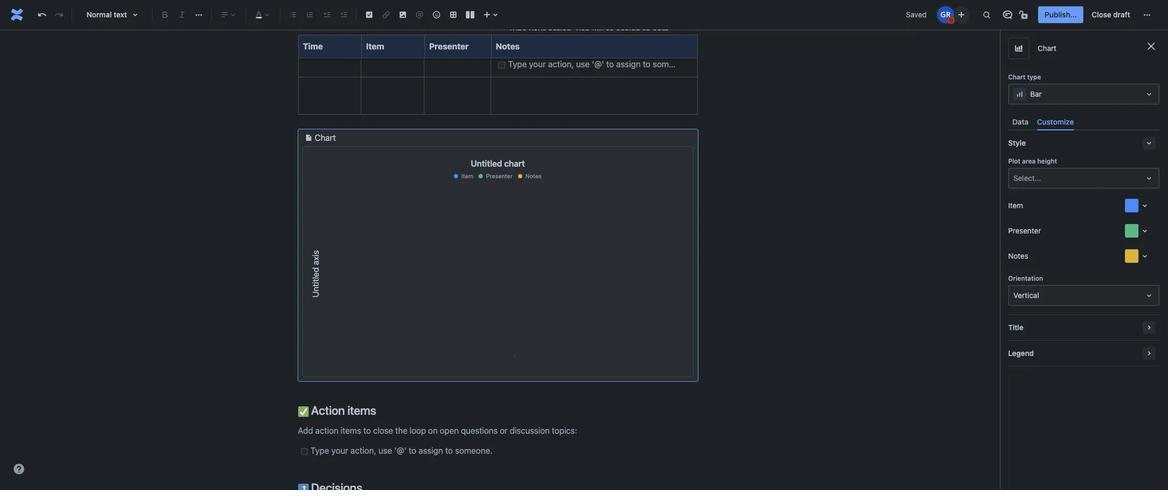 Task type: vqa. For each thing, say whether or not it's contained in the screenshot.
"list" related to APPSWITCHER ICON
no



Task type: describe. For each thing, give the bounding box(es) containing it.
0 horizontal spatial notes
[[496, 42, 520, 51]]

comment icon image
[[1002, 8, 1014, 21]]

bullet list ⌘⇧8 image
[[287, 8, 299, 21]]

expand image for legend
[[1143, 347, 1156, 360]]

action item image
[[363, 8, 376, 21]]

untitled chart
[[471, 159, 525, 169]]

close draft button
[[1086, 6, 1137, 23]]

saved
[[906, 10, 927, 19]]

Orientation text field
[[1014, 290, 1016, 301]]

1 horizontal spatial presenter
[[486, 173, 513, 180]]

link image
[[380, 8, 392, 21]]

undo ⌘z image
[[36, 8, 48, 21]]

plot
[[1008, 157, 1021, 165]]

italic ⌘i image
[[176, 8, 188, 21]]

area
[[1022, 157, 1036, 165]]

chart type
[[1008, 73, 1041, 81]]

more image
[[1141, 8, 1154, 21]]

data
[[1013, 117, 1029, 126]]

plot area height
[[1008, 157, 1057, 165]]

close
[[1092, 10, 1112, 19]]

title
[[1008, 323, 1024, 332]]

numbered list ⌘⇧7 image
[[304, 8, 316, 21]]

2 vertical spatial notes
[[1008, 252, 1029, 261]]

vertical
[[1014, 291, 1039, 300]]

untitled
[[471, 159, 502, 169]]

find and replace image
[[981, 8, 993, 21]]

normal
[[87, 10, 112, 19]]

Plot area height text field
[[1014, 173, 1016, 184]]

invite to edit image
[[956, 8, 968, 21]]

open image for select...
[[1143, 172, 1156, 185]]

tab list containing data
[[1008, 113, 1160, 131]]

close image
[[1145, 40, 1158, 53]]

chart image
[[302, 132, 315, 144]]

open image inside 'chart type' element
[[1143, 88, 1156, 100]]

table image
[[447, 8, 460, 21]]

add image, video, or file image
[[397, 8, 409, 21]]

close draft
[[1092, 10, 1131, 19]]

chart for chart type
[[1038, 44, 1057, 53]]

normal text
[[87, 10, 127, 19]]

0 horizontal spatial item
[[366, 42, 384, 51]]

xychart image
[[303, 182, 693, 366]]

:arrow_heading_up: image
[[298, 484, 309, 490]]

emoji image
[[430, 8, 443, 21]]

chart for untitled chart
[[315, 133, 336, 143]]

Chart type text field
[[1014, 89, 1016, 99]]

mention image
[[413, 8, 426, 21]]

1 horizontal spatial notes
[[525, 173, 542, 180]]



Task type: locate. For each thing, give the bounding box(es) containing it.
outdent ⇧tab image
[[320, 8, 333, 21]]

2 horizontal spatial notes
[[1008, 252, 1029, 261]]

tab list
[[1008, 113, 1160, 131]]

presenter down table image
[[429, 42, 469, 51]]

0 vertical spatial chart
[[1038, 44, 1057, 53]]

customize
[[1037, 117, 1074, 126]]

time
[[303, 42, 323, 51]]

2 vertical spatial item
[[1008, 201, 1023, 210]]

plot area height element
[[1008, 168, 1160, 189]]

1 open image from the top
[[1143, 88, 1156, 100]]

layouts image
[[464, 8, 477, 21]]

:white_check_mark: image
[[298, 406, 309, 417], [298, 406, 309, 417]]

style
[[1008, 138, 1026, 147]]

expand image
[[1143, 322, 1156, 334], [1143, 347, 1156, 360]]

chart
[[1038, 44, 1057, 53], [1008, 73, 1026, 81], [315, 133, 336, 143]]

1 vertical spatial notes
[[525, 173, 542, 180]]

notes
[[496, 42, 520, 51], [525, 173, 542, 180], [1008, 252, 1029, 261]]

open image up item image
[[1143, 172, 1156, 185]]

presenter
[[429, 42, 469, 51], [486, 173, 513, 180], [1008, 226, 1041, 235]]

item image
[[1139, 199, 1152, 212]]

1 vertical spatial item
[[461, 173, 474, 180]]

select...
[[1014, 174, 1041, 183]]

chart
[[504, 159, 525, 169]]

2 expand image from the top
[[1143, 347, 1156, 360]]

item down 'action item' icon
[[366, 42, 384, 51]]

1 expand image from the top
[[1143, 322, 1156, 334]]

2 horizontal spatial chart
[[1038, 44, 1057, 53]]

item
[[366, 42, 384, 51], [461, 173, 474, 180], [1008, 201, 1023, 210]]

type
[[1027, 73, 1041, 81]]

item down 'untitled'
[[461, 173, 474, 180]]

2 open image from the top
[[1143, 172, 1156, 185]]

0 vertical spatial expand image
[[1143, 322, 1156, 334]]

more formatting image
[[193, 8, 205, 21]]

2 horizontal spatial presenter
[[1008, 226, 1041, 235]]

2 vertical spatial chart
[[315, 133, 336, 143]]

action
[[311, 403, 345, 417]]

greg robinson image
[[938, 6, 954, 23]]

0 horizontal spatial chart
[[315, 133, 336, 143]]

1 vertical spatial expand image
[[1143, 347, 1156, 360]]

chart image
[[1013, 42, 1025, 55]]

1 vertical spatial chart
[[1008, 73, 1026, 81]]

open image inside orientation element
[[1143, 289, 1156, 302]]

draft
[[1114, 10, 1131, 19]]

item down plot area height text box
[[1008, 201, 1023, 210]]

open image for vertical
[[1143, 289, 1156, 302]]

notes image
[[1139, 250, 1152, 263]]

presenter image
[[1139, 225, 1152, 237]]

1 horizontal spatial item
[[461, 173, 474, 180]]

0 horizontal spatial presenter
[[429, 42, 469, 51]]

0 vertical spatial notes
[[496, 42, 520, 51]]

publish...
[[1045, 10, 1077, 19]]

open image down notes image
[[1143, 289, 1156, 302]]

open image down close 'icon'
[[1143, 88, 1156, 100]]

0 vertical spatial presenter
[[429, 42, 469, 51]]

1 vertical spatial open image
[[1143, 172, 1156, 185]]

publish... button
[[1039, 6, 1084, 23]]

collapse image
[[1143, 137, 1156, 150]]

expand image for title
[[1143, 322, 1156, 334]]

2 vertical spatial open image
[[1143, 289, 1156, 302]]

items
[[347, 403, 376, 417]]

chart type element
[[1008, 84, 1160, 105]]

indent tab image
[[337, 8, 350, 21]]

0 vertical spatial item
[[366, 42, 384, 51]]

orientation
[[1008, 275, 1043, 283]]

1 vertical spatial presenter
[[486, 173, 513, 180]]

bar
[[1031, 89, 1042, 98]]

open image
[[1143, 88, 1156, 100], [1143, 172, 1156, 185], [1143, 289, 1156, 302]]

0 vertical spatial open image
[[1143, 88, 1156, 100]]

2 horizontal spatial item
[[1008, 201, 1023, 210]]

height
[[1038, 157, 1057, 165]]

redo ⌘⇧z image
[[53, 8, 65, 21]]

bold ⌘b image
[[159, 8, 171, 21]]

open image inside plot area height element
[[1143, 172, 1156, 185]]

normal text button
[[76, 3, 148, 26]]

2 vertical spatial presenter
[[1008, 226, 1041, 235]]

help image
[[13, 463, 25, 476]]

confluence image
[[8, 6, 25, 23], [8, 6, 25, 23]]

3 open image from the top
[[1143, 289, 1156, 302]]

legend
[[1008, 349, 1034, 358]]

action items
[[309, 403, 376, 417]]

presenter down untitled chart
[[486, 173, 513, 180]]

bar chart image
[[1014, 88, 1026, 100]]

:arrow_heading_up: image
[[298, 484, 309, 490]]

presenter up orientation
[[1008, 226, 1041, 235]]

orientation element
[[1008, 285, 1160, 306]]

1 horizontal spatial chart
[[1008, 73, 1026, 81]]

text
[[114, 10, 127, 19]]

no restrictions image
[[1019, 8, 1031, 21]]



